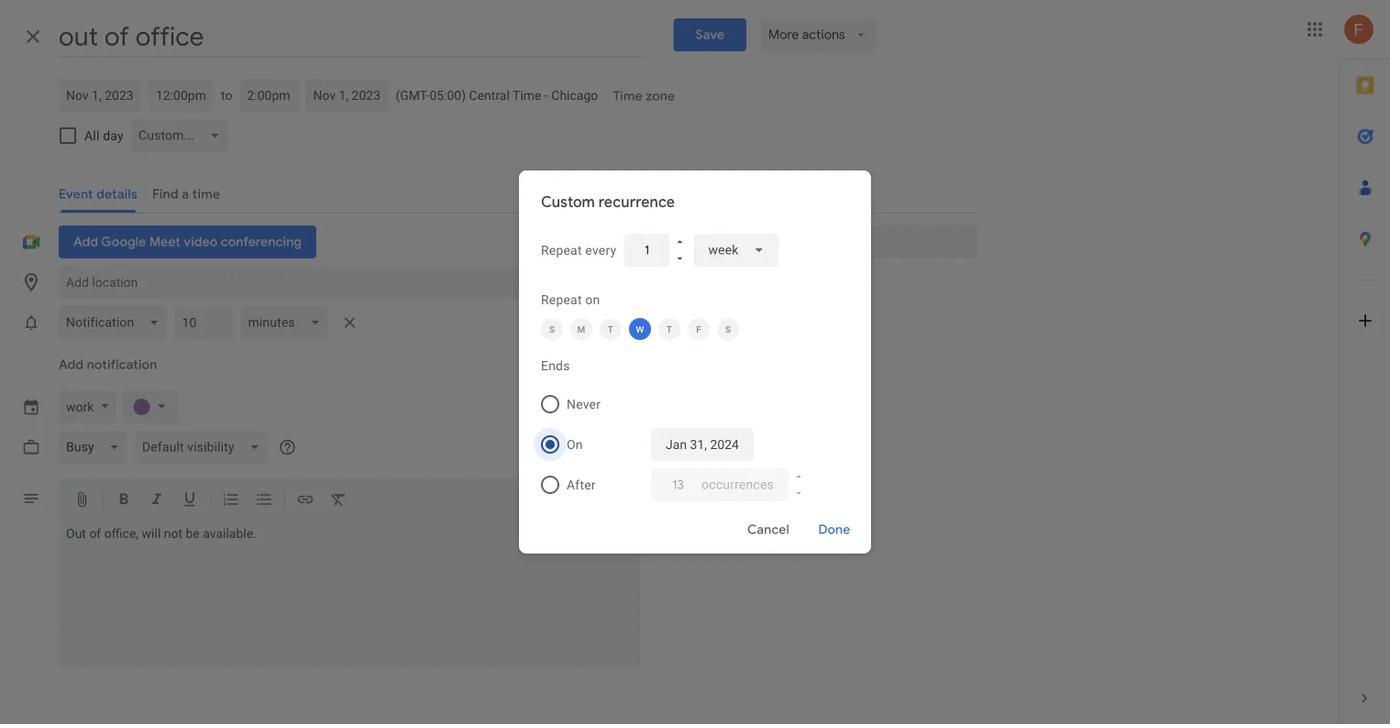 Task type: locate. For each thing, give the bounding box(es) containing it.
time left zone in the left of the page
[[613, 88, 643, 105]]

repeat up sunday option
[[541, 292, 582, 307]]

add notification button
[[51, 349, 165, 382]]

cancel
[[748, 522, 790, 538]]

not
[[164, 527, 183, 542]]

0 vertical spatial repeat
[[541, 243, 582, 258]]

remove formatting image
[[329, 491, 348, 512]]

repeat for repeat every
[[541, 243, 582, 258]]

0 horizontal spatial s
[[549, 324, 555, 335]]

-
[[545, 88, 548, 103]]

t right "wednesday" option
[[667, 324, 672, 335]]

0 horizontal spatial t
[[608, 324, 614, 335]]

time zone button
[[606, 80, 682, 113]]

t inside option
[[608, 324, 614, 335]]

s for sunday option
[[549, 324, 555, 335]]

s up invite others
[[725, 324, 731, 335]]

cancel button
[[739, 508, 798, 552]]

repeat
[[541, 243, 582, 258], [541, 292, 582, 307]]

all
[[84, 128, 100, 143]]

option group
[[534, 384, 849, 505]]

t
[[608, 324, 614, 335], [667, 324, 672, 335]]

2 repeat from the top
[[541, 292, 582, 307]]

of
[[89, 527, 101, 542]]

insert link image
[[296, 491, 315, 512]]

repeat left every
[[541, 243, 582, 258]]

time left '-'
[[513, 88, 542, 103]]

1 t from the left
[[608, 324, 614, 335]]

s for s "checkbox"
[[725, 324, 731, 335]]

custom recurrence
[[541, 193, 675, 212]]

Wednesday checkbox
[[629, 318, 651, 340]]

Weeks to repeat number field
[[639, 234, 655, 267]]

1 repeat from the top
[[541, 243, 582, 258]]

option group inside custom recurrence 'dialog'
[[534, 384, 849, 505]]

1 vertical spatial repeat
[[541, 292, 582, 307]]

Saturday checkbox
[[717, 318, 739, 340]]

others
[[736, 345, 772, 360]]

invite
[[702, 345, 733, 360]]

2 s from the left
[[725, 324, 731, 335]]

1 horizontal spatial time
[[613, 88, 643, 105]]

1 s from the left
[[549, 324, 555, 335]]

Sunday checkbox
[[541, 318, 563, 340]]

t right m checkbox
[[608, 324, 614, 335]]

1 horizontal spatial t
[[667, 324, 672, 335]]

s left m
[[549, 324, 555, 335]]

2 t from the left
[[667, 324, 672, 335]]

Occurrence count number field
[[666, 469, 691, 502]]

s inside option
[[549, 324, 555, 335]]

time
[[513, 88, 542, 103], [613, 88, 643, 105]]

s
[[549, 324, 555, 335], [725, 324, 731, 335]]

be
[[186, 527, 200, 542]]

office,
[[104, 527, 139, 542]]

after
[[567, 477, 596, 493]]

to
[[221, 88, 232, 103]]

t inside option
[[667, 324, 672, 335]]

0 horizontal spatial time
[[513, 88, 542, 103]]

s inside "checkbox"
[[725, 324, 731, 335]]

out of office, will not be available.
[[66, 527, 257, 542]]

every
[[586, 243, 617, 258]]

option group containing never
[[534, 384, 849, 505]]

custom recurrence dialog
[[519, 171, 871, 554]]

None field
[[694, 234, 779, 267]]

tab list
[[1340, 60, 1391, 673]]

1 horizontal spatial s
[[725, 324, 731, 335]]

ends
[[541, 358, 570, 373]]

on
[[586, 292, 600, 307]]

done
[[819, 522, 851, 538]]

central
[[469, 88, 510, 103]]

out
[[66, 527, 86, 542]]

add
[[59, 357, 84, 373]]

event
[[744, 318, 775, 333]]



Task type: describe. For each thing, give the bounding box(es) containing it.
modify event
[[702, 318, 775, 333]]

Monday checkbox
[[571, 318, 593, 340]]

underline image
[[181, 491, 199, 512]]

t for 't' option
[[608, 324, 614, 335]]

all day
[[84, 128, 124, 143]]

zone
[[646, 88, 675, 105]]

italic image
[[148, 491, 166, 512]]

add notification
[[59, 357, 157, 373]]

repeat on
[[541, 292, 600, 307]]

Date on which the recurrence ends text field
[[666, 428, 739, 461]]

Description text field
[[59, 527, 640, 664]]

time zone
[[613, 88, 675, 105]]

done button
[[805, 508, 864, 552]]

day
[[103, 128, 124, 143]]

f
[[696, 324, 702, 335]]

recurrence
[[599, 193, 675, 212]]

never
[[567, 397, 601, 412]]

invite others
[[702, 345, 772, 360]]

05:00)
[[430, 88, 466, 103]]

none field inside custom recurrence 'dialog'
[[694, 234, 779, 267]]

Tuesday checkbox
[[600, 318, 622, 340]]

repeat every
[[541, 243, 617, 258]]

save
[[696, 27, 725, 43]]

modify
[[702, 318, 741, 333]]

Title text field
[[59, 17, 644, 57]]

(gmt-05:00) central time - chicago
[[396, 88, 598, 103]]

save button
[[674, 18, 747, 51]]

available.
[[203, 527, 257, 542]]

custom
[[541, 193, 595, 212]]

bulleted list image
[[255, 491, 273, 512]]

on
[[567, 437, 583, 452]]

m
[[577, 324, 586, 335]]

formatting options toolbar
[[59, 479, 640, 523]]

chicago
[[552, 88, 598, 103]]

w
[[636, 324, 644, 335]]

bold image
[[115, 491, 133, 512]]

Thursday checkbox
[[659, 318, 681, 340]]

time inside time zone button
[[613, 88, 643, 105]]

will
[[142, 527, 161, 542]]

Minutes in advance for notification number field
[[182, 306, 226, 339]]

10 minutes before element
[[59, 303, 365, 343]]

notification
[[87, 357, 157, 373]]

t for t option
[[667, 324, 672, 335]]

Friday checkbox
[[688, 318, 710, 340]]

repeat for repeat on
[[541, 292, 582, 307]]

(gmt-
[[396, 88, 430, 103]]

numbered list image
[[222, 491, 240, 512]]



Task type: vqa. For each thing, say whether or not it's contained in the screenshot.
(GMT-05:00) CENTRAL TIME - CHICAGO
yes



